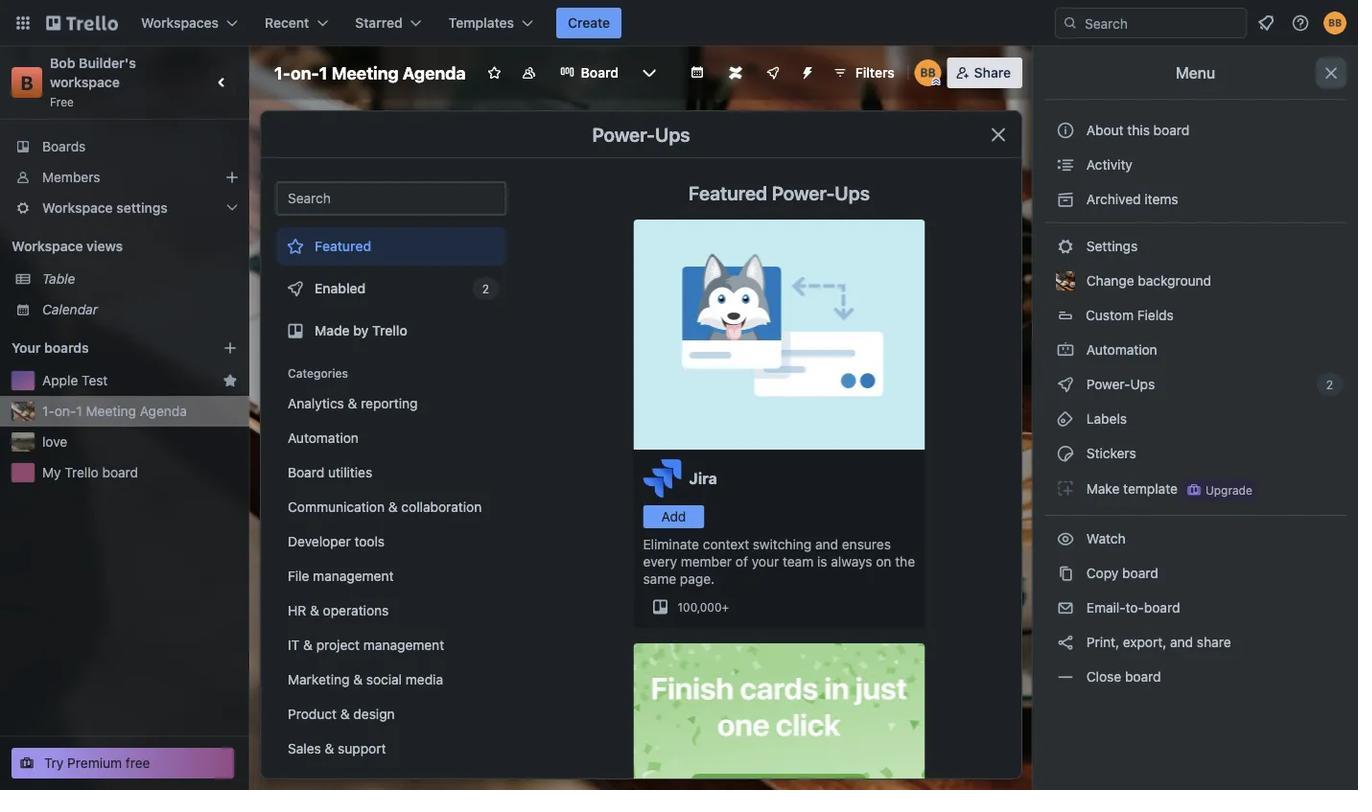 Task type: locate. For each thing, give the bounding box(es) containing it.
& left the design
[[340, 706, 350, 722]]

board left customize views icon at the left
[[581, 65, 619, 81]]

0 horizontal spatial power-
[[592, 123, 655, 145]]

Search text field
[[276, 181, 506, 216]]

try premium free
[[44, 755, 150, 771]]

& down board utilities link
[[388, 499, 398, 515]]

apple test link
[[42, 371, 215, 390]]

developer tools
[[288, 534, 385, 550]]

0 notifications image
[[1255, 12, 1278, 35]]

on-
[[291, 62, 319, 83], [54, 403, 76, 419]]

close
[[1086, 669, 1121, 685]]

sm image inside labels link
[[1056, 410, 1075, 429]]

0 vertical spatial workspace
[[42, 200, 113, 216]]

1 vertical spatial ups
[[835, 181, 870, 204]]

1 vertical spatial featured
[[315, 238, 371, 254]]

workspace settings button
[[0, 193, 249, 223]]

4 sm image from the top
[[1056, 598, 1075, 618]]

0 vertical spatial power-ups
[[592, 123, 690, 145]]

share
[[974, 65, 1011, 81]]

communication & collaboration
[[288, 499, 482, 515]]

0 horizontal spatial agenda
[[140, 403, 187, 419]]

bob builder (bobbuilder40) image right the filters at the right top of page
[[915, 59, 942, 86]]

0 horizontal spatial on-
[[54, 403, 76, 419]]

fields
[[1137, 307, 1174, 323]]

0 vertical spatial agenda
[[403, 62, 466, 83]]

automation link down custom fields button
[[1044, 335, 1347, 365]]

0 vertical spatial 1-
[[274, 62, 291, 83]]

analytics
[[288, 396, 344, 411]]

operations
[[323, 603, 389, 619]]

1 vertical spatial workspace
[[12, 238, 83, 254]]

sm image inside close board link
[[1056, 668, 1075, 687]]

sm image inside copy board link
[[1056, 564, 1075, 583]]

1 vertical spatial 1-on-1 meeting agenda
[[42, 403, 187, 419]]

sm image for close board
[[1056, 668, 1075, 687]]

and up is
[[815, 537, 838, 552]]

0 vertical spatial 1
[[319, 62, 327, 83]]

sm image for make template
[[1056, 479, 1075, 498]]

bob builder's workspace free
[[50, 55, 140, 108]]

1 vertical spatial 2
[[1326, 378, 1333, 391]]

0 horizontal spatial 2
[[482, 282, 489, 295]]

1 horizontal spatial 1-
[[274, 62, 291, 83]]

labels
[[1083, 411, 1127, 427]]

enabled
[[315, 281, 366, 296]]

starred button
[[344, 8, 433, 38]]

sm image for stickers
[[1056, 444, 1075, 463]]

1 horizontal spatial bob builder (bobbuilder40) image
[[1324, 12, 1347, 35]]

categories
[[288, 366, 348, 380]]

board
[[581, 65, 619, 81], [288, 465, 324, 481]]

& right "it"
[[303, 637, 313, 653]]

1 vertical spatial power-ups
[[1083, 376, 1159, 392]]

power-ups down customize views icon at the left
[[592, 123, 690, 145]]

1 vertical spatial board
[[288, 465, 324, 481]]

1 horizontal spatial 1-on-1 meeting agenda
[[274, 62, 466, 83]]

automation link up board utilities link
[[276, 423, 506, 454]]

this
[[1127, 122, 1150, 138]]

sm image inside archived items link
[[1056, 190, 1075, 209]]

9 sm image from the top
[[1056, 668, 1075, 687]]

change background link
[[1044, 266, 1347, 296]]

workspaces button
[[129, 8, 249, 38]]

1 vertical spatial on-
[[54, 403, 76, 419]]

& right analytics
[[348, 396, 357, 411]]

this member is an admin of this board. image
[[932, 78, 941, 86]]

sm image for email-to-board
[[1056, 598, 1075, 618]]

power ups image
[[765, 65, 780, 81]]

1 horizontal spatial meeting
[[331, 62, 399, 83]]

100,000 +
[[678, 600, 729, 614]]

agenda inside board name text box
[[403, 62, 466, 83]]

it
[[288, 637, 300, 653]]

sm image inside stickers link
[[1056, 444, 1075, 463]]

your boards
[[12, 340, 89, 356]]

1 vertical spatial and
[[1170, 634, 1193, 650]]

board inside about this board button
[[1154, 122, 1190, 138]]

0 horizontal spatial automation
[[288, 430, 359, 446]]

1 sm image from the top
[[1056, 237, 1075, 256]]

copy board link
[[1044, 558, 1347, 589]]

0 horizontal spatial featured
[[315, 238, 371, 254]]

1 inside board name text box
[[319, 62, 327, 83]]

your boards with 4 items element
[[12, 337, 194, 360]]

& right hr
[[310, 603, 319, 619]]

trello right by on the left
[[372, 323, 407, 339]]

1 vertical spatial management
[[363, 637, 444, 653]]

0 horizontal spatial trello
[[65, 465, 99, 481]]

same
[[643, 571, 676, 587]]

1 horizontal spatial agenda
[[403, 62, 466, 83]]

sm image left copy
[[1056, 564, 1075, 583]]

automation link
[[1044, 335, 1347, 365], [276, 423, 506, 454]]

star or unstar board image
[[487, 65, 502, 81]]

automation down the custom fields
[[1083, 342, 1157, 358]]

made
[[315, 323, 350, 339]]

templates
[[449, 15, 514, 31]]

board down export,
[[1125, 669, 1161, 685]]

boards
[[42, 139, 86, 154]]

1 horizontal spatial on-
[[291, 62, 319, 83]]

your
[[12, 340, 41, 356]]

bob builder (bobbuilder40) image
[[1324, 12, 1347, 35], [915, 59, 942, 86]]

hr & operations link
[[276, 596, 506, 626]]

board for this
[[1154, 122, 1190, 138]]

sm image for archived items
[[1056, 190, 1075, 209]]

1-on-1 meeting agenda down starred
[[274, 62, 466, 83]]

archived
[[1086, 191, 1141, 207]]

workspace
[[50, 74, 120, 90]]

1-
[[274, 62, 291, 83], [42, 403, 54, 419]]

6 sm image from the top
[[1056, 479, 1075, 498]]

sm image left settings
[[1056, 237, 1075, 256]]

members
[[42, 169, 100, 185]]

2 sm image from the top
[[1056, 190, 1075, 209]]

1 horizontal spatial 1
[[319, 62, 327, 83]]

0 vertical spatial board
[[581, 65, 619, 81]]

1 horizontal spatial featured
[[689, 181, 767, 204]]

automation up board utilities
[[288, 430, 359, 446]]

boards link
[[0, 131, 249, 162]]

featured
[[689, 181, 767, 204], [315, 238, 371, 254]]

3 sm image from the top
[[1056, 564, 1075, 583]]

1 down apple test
[[76, 403, 82, 419]]

1 vertical spatial bob builder (bobbuilder40) image
[[915, 59, 942, 86]]

workspace down members
[[42, 200, 113, 216]]

sm image inside email-to-board link
[[1056, 598, 1075, 618]]

1 horizontal spatial ups
[[835, 181, 870, 204]]

bob builder (bobbuilder40) image right open information menu image
[[1324, 12, 1347, 35]]

& for social
[[353, 672, 363, 688]]

premium
[[67, 755, 122, 771]]

sm image for labels
[[1056, 410, 1075, 429]]

1 vertical spatial 1
[[76, 403, 82, 419]]

1 down "recent" popup button
[[319, 62, 327, 83]]

and inside eliminate context switching and ensures every member of your team is always on the same page.
[[815, 537, 838, 552]]

management down hr & operations link
[[363, 637, 444, 653]]

1- inside 1-on-1 meeting agenda link
[[42, 403, 54, 419]]

management up operations
[[313, 568, 394, 584]]

board up print, export, and share
[[1144, 600, 1180, 616]]

0 vertical spatial and
[[815, 537, 838, 552]]

power-ups up labels on the right of the page
[[1083, 376, 1159, 392]]

&
[[348, 396, 357, 411], [388, 499, 398, 515], [310, 603, 319, 619], [303, 637, 313, 653], [353, 672, 363, 688], [340, 706, 350, 722], [325, 741, 334, 757]]

2 vertical spatial ups
[[1130, 376, 1155, 392]]

board inside email-to-board link
[[1144, 600, 1180, 616]]

0 vertical spatial on-
[[291, 62, 319, 83]]

always
[[831, 554, 872, 570]]

2 sm image from the top
[[1056, 444, 1075, 463]]

board right this
[[1154, 122, 1190, 138]]

about
[[1086, 122, 1124, 138]]

file
[[288, 568, 309, 584]]

0 vertical spatial bob builder (bobbuilder40) image
[[1324, 12, 1347, 35]]

sm image
[[1056, 237, 1075, 256], [1056, 444, 1075, 463], [1056, 564, 1075, 583], [1056, 598, 1075, 618]]

workspace up the table
[[12, 238, 83, 254]]

1- inside board name text box
[[274, 62, 291, 83]]

4 sm image from the top
[[1056, 375, 1075, 394]]

sm image inside activity link
[[1056, 155, 1075, 175]]

sm image
[[1056, 155, 1075, 175], [1056, 190, 1075, 209], [1056, 340, 1075, 360], [1056, 375, 1075, 394], [1056, 410, 1075, 429], [1056, 479, 1075, 498], [1056, 529, 1075, 549], [1056, 633, 1075, 652], [1056, 668, 1075, 687]]

watch link
[[1044, 524, 1347, 554]]

starred icon image
[[223, 373, 238, 388]]

0 vertical spatial automation link
[[1044, 335, 1347, 365]]

1 horizontal spatial and
[[1170, 634, 1193, 650]]

0 horizontal spatial 1
[[76, 403, 82, 419]]

table link
[[42, 270, 238, 289]]

2 horizontal spatial power-
[[1086, 376, 1130, 392]]

support
[[338, 741, 386, 757]]

1-on-1 meeting agenda down apple test link
[[42, 403, 187, 419]]

table
[[42, 271, 75, 287]]

1 vertical spatial automation
[[288, 430, 359, 446]]

developer tools link
[[276, 527, 506, 557]]

sm image for activity
[[1056, 155, 1075, 175]]

recent
[[265, 15, 309, 31]]

upgrade button
[[1183, 479, 1256, 502]]

meeting
[[331, 62, 399, 83], [86, 403, 136, 419]]

0 horizontal spatial board
[[288, 465, 324, 481]]

0 vertical spatial featured
[[689, 181, 767, 204]]

add button
[[643, 505, 704, 528]]

7 sm image from the top
[[1056, 529, 1075, 549]]

on- down apple
[[54, 403, 76, 419]]

0 horizontal spatial power-ups
[[592, 123, 690, 145]]

search image
[[1063, 15, 1078, 31]]

utilities
[[328, 465, 372, 481]]

1 horizontal spatial board
[[581, 65, 619, 81]]

& left social
[[353, 672, 363, 688]]

apple
[[42, 373, 78, 388]]

board up the to-
[[1122, 565, 1158, 581]]

1 inside 1-on-1 meeting agenda link
[[76, 403, 82, 419]]

meeting down test
[[86, 403, 136, 419]]

management
[[313, 568, 394, 584], [363, 637, 444, 653]]

workspace
[[42, 200, 113, 216], [12, 238, 83, 254]]

and left share
[[1170, 634, 1193, 650]]

b link
[[12, 67, 42, 98]]

eliminate
[[643, 537, 699, 552]]

board for trello
[[102, 465, 138, 481]]

sm image inside settings link
[[1056, 237, 1075, 256]]

1 vertical spatial 1-
[[42, 403, 54, 419]]

5 sm image from the top
[[1056, 410, 1075, 429]]

0 vertical spatial 1-on-1 meeting agenda
[[274, 62, 466, 83]]

make
[[1086, 481, 1120, 497]]

workspace inside workspace settings dropdown button
[[42, 200, 113, 216]]

and
[[815, 537, 838, 552], [1170, 634, 1193, 650]]

and inside print, export, and share link
[[1170, 634, 1193, 650]]

& for collaboration
[[388, 499, 398, 515]]

& for project
[[303, 637, 313, 653]]

your
[[752, 554, 779, 570]]

free
[[50, 95, 74, 108]]

media
[[406, 672, 443, 688]]

1 horizontal spatial power-
[[772, 181, 835, 204]]

& right sales
[[325, 741, 334, 757]]

sm image left stickers
[[1056, 444, 1075, 463]]

1- up love
[[42, 403, 54, 419]]

try premium free button
[[12, 748, 234, 779]]

trello right my
[[65, 465, 99, 481]]

0 horizontal spatial and
[[815, 537, 838, 552]]

agenda up love link
[[140, 403, 187, 419]]

2
[[482, 282, 489, 295], [1326, 378, 1333, 391]]

workspace settings
[[42, 200, 168, 216]]

0 horizontal spatial 1-
[[42, 403, 54, 419]]

1- down recent on the top left of page
[[274, 62, 291, 83]]

1 vertical spatial meeting
[[86, 403, 136, 419]]

sm image for copy board
[[1056, 564, 1075, 583]]

custom
[[1086, 307, 1134, 323]]

team
[[783, 554, 814, 570]]

8 sm image from the top
[[1056, 633, 1075, 652]]

meeting down starred
[[331, 62, 399, 83]]

0 horizontal spatial automation link
[[276, 423, 506, 454]]

board inside copy board link
[[1122, 565, 1158, 581]]

email-to-board link
[[1044, 593, 1347, 623]]

2 horizontal spatial ups
[[1130, 376, 1155, 392]]

0 vertical spatial automation
[[1083, 342, 1157, 358]]

ensures
[[842, 537, 891, 552]]

on- down "recent" popup button
[[291, 62, 319, 83]]

0 horizontal spatial ups
[[655, 123, 690, 145]]

0 vertical spatial 2
[[482, 282, 489, 295]]

1 vertical spatial automation link
[[276, 423, 506, 454]]

tools
[[354, 534, 385, 550]]

sm image for settings
[[1056, 237, 1075, 256]]

1 horizontal spatial trello
[[372, 323, 407, 339]]

+
[[722, 600, 729, 614]]

workspace for workspace settings
[[42, 200, 113, 216]]

sm image inside watch link
[[1056, 529, 1075, 549]]

0 vertical spatial meeting
[[331, 62, 399, 83]]

bob builder's workspace link
[[50, 55, 140, 90]]

sm image left email-
[[1056, 598, 1075, 618]]

agenda
[[403, 62, 466, 83], [140, 403, 187, 419]]

1 horizontal spatial 2
[[1326, 378, 1333, 391]]

Search field
[[1078, 9, 1246, 37]]

3 sm image from the top
[[1056, 340, 1075, 360]]

members link
[[0, 162, 249, 193]]

sm image inside print, export, and share link
[[1056, 633, 1075, 652]]

add
[[661, 509, 686, 525]]

board left the utilities
[[288, 465, 324, 481]]

test
[[82, 373, 108, 388]]

on
[[876, 554, 891, 570]]

about this board
[[1086, 122, 1190, 138]]

featured for featured power-ups
[[689, 181, 767, 204]]

0 vertical spatial trello
[[372, 323, 407, 339]]

items
[[1145, 191, 1178, 207]]

1 sm image from the top
[[1056, 155, 1075, 175]]

agenda left star or unstar board image
[[403, 62, 466, 83]]

0 horizontal spatial 1-on-1 meeting agenda
[[42, 403, 187, 419]]

apple test
[[42, 373, 108, 388]]

1 horizontal spatial power-ups
[[1083, 376, 1159, 392]]

board inside my trello board link
[[102, 465, 138, 481]]

board down love link
[[102, 465, 138, 481]]



Task type: describe. For each thing, give the bounding box(es) containing it.
settings link
[[1044, 231, 1347, 262]]

on- inside 1-on-1 meeting agenda link
[[54, 403, 76, 419]]

open information menu image
[[1291, 13, 1310, 33]]

watch
[[1083, 531, 1129, 547]]

print,
[[1086, 634, 1119, 650]]

0 vertical spatial ups
[[655, 123, 690, 145]]

my
[[42, 465, 61, 481]]

& for operations
[[310, 603, 319, 619]]

copy
[[1086, 565, 1119, 581]]

about this board button
[[1044, 115, 1347, 146]]

views
[[86, 238, 123, 254]]

board for board
[[581, 65, 619, 81]]

create button
[[556, 8, 622, 38]]

stickers
[[1083, 446, 1136, 461]]

switch to… image
[[13, 13, 33, 33]]

2 for enabled
[[482, 282, 489, 295]]

sales & support
[[288, 741, 386, 757]]

sm image for print, export, and share
[[1056, 633, 1075, 652]]

file management link
[[276, 561, 506, 592]]

1-on-1 meeting agenda inside board name text box
[[274, 62, 466, 83]]

email-
[[1086, 600, 1125, 616]]

featured for featured
[[315, 238, 371, 254]]

product
[[288, 706, 337, 722]]

of
[[736, 554, 748, 570]]

1 horizontal spatial automation link
[[1044, 335, 1347, 365]]

meeting inside board name text box
[[331, 62, 399, 83]]

recent button
[[253, 8, 340, 38]]

my trello board
[[42, 465, 138, 481]]

context
[[703, 537, 749, 552]]

calendar power-up image
[[689, 64, 705, 80]]

print, export, and share link
[[1044, 627, 1347, 658]]

workspace navigation collapse icon image
[[209, 69, 236, 96]]

export,
[[1123, 634, 1167, 650]]

board for to-
[[1144, 600, 1180, 616]]

workspace for workspace views
[[12, 238, 83, 254]]

background
[[1138, 273, 1211, 289]]

customize views image
[[640, 63, 659, 82]]

close board
[[1083, 669, 1161, 685]]

create
[[568, 15, 610, 31]]

by
[[353, 323, 369, 339]]

& for design
[[340, 706, 350, 722]]

love
[[42, 434, 67, 450]]

activity
[[1083, 157, 1133, 173]]

try
[[44, 755, 64, 771]]

hr
[[288, 603, 306, 619]]

copy board
[[1083, 565, 1158, 581]]

2 for power-ups
[[1326, 378, 1333, 391]]

& for reporting
[[348, 396, 357, 411]]

page.
[[680, 571, 715, 587]]

0 horizontal spatial meeting
[[86, 403, 136, 419]]

1-on-1 meeting agenda link
[[42, 402, 238, 421]]

marketing & social media
[[288, 672, 443, 688]]

templates button
[[437, 8, 545, 38]]

hr & operations
[[288, 603, 389, 619]]

collaboration
[[401, 499, 482, 515]]

sales
[[288, 741, 321, 757]]

1 horizontal spatial automation
[[1083, 342, 1157, 358]]

confluence icon image
[[729, 66, 742, 80]]

1 vertical spatial power-
[[772, 181, 835, 204]]

0 vertical spatial management
[[313, 568, 394, 584]]

featured link
[[276, 227, 506, 266]]

eliminate context switching and ensures every member of your team is always on the same page.
[[643, 537, 915, 587]]

communication
[[288, 499, 385, 515]]

0 horizontal spatial bob builder (bobbuilder40) image
[[915, 59, 942, 86]]

automation image
[[792, 58, 819, 84]]

workspace views
[[12, 238, 123, 254]]

labels link
[[1044, 404, 1347, 434]]

the
[[895, 554, 915, 570]]

featured power-ups
[[689, 181, 870, 204]]

free
[[126, 755, 150, 771]]

0 vertical spatial power-
[[592, 123, 655, 145]]

every
[[643, 554, 677, 570]]

& for support
[[325, 741, 334, 757]]

back to home image
[[46, 8, 118, 38]]

add board image
[[223, 340, 238, 356]]

1 vertical spatial trello
[[65, 465, 99, 481]]

social
[[366, 672, 402, 688]]

sales & support link
[[276, 734, 506, 764]]

developer
[[288, 534, 351, 550]]

board for board utilities
[[288, 465, 324, 481]]

product & design link
[[276, 699, 506, 730]]

switching
[[753, 537, 812, 552]]

stickers link
[[1044, 438, 1347, 469]]

archived items link
[[1044, 184, 1347, 215]]

filters button
[[827, 58, 900, 88]]

sm image for power-ups
[[1056, 375, 1075, 394]]

primary element
[[0, 0, 1358, 46]]

marketing & social media link
[[276, 665, 506, 695]]

boards
[[44, 340, 89, 356]]

workspaces
[[141, 15, 219, 31]]

template
[[1123, 481, 1178, 497]]

Board name text field
[[265, 58, 475, 88]]

member
[[681, 554, 732, 570]]

1 vertical spatial agenda
[[140, 403, 187, 419]]

archived items
[[1083, 191, 1178, 207]]

custom fields button
[[1044, 300, 1347, 331]]

2 vertical spatial power-
[[1086, 376, 1130, 392]]

to-
[[1125, 600, 1144, 616]]

marketing
[[288, 672, 350, 688]]

calendar link
[[42, 300, 238, 319]]

1-on-1 meeting agenda inside 1-on-1 meeting agenda link
[[42, 403, 187, 419]]

settings
[[116, 200, 168, 216]]

workspace visible image
[[521, 65, 537, 81]]

board link
[[548, 58, 630, 88]]

sm image for watch
[[1056, 529, 1075, 549]]

board inside close board link
[[1125, 669, 1161, 685]]

sm image for automation
[[1056, 340, 1075, 360]]

file management
[[288, 568, 394, 584]]

on- inside board name text box
[[291, 62, 319, 83]]

jira
[[689, 469, 717, 488]]

product & design
[[288, 706, 395, 722]]

menu
[[1176, 64, 1215, 82]]

print, export, and share
[[1083, 634, 1231, 650]]

project
[[316, 637, 360, 653]]

my trello board link
[[42, 463, 238, 482]]

board utilities
[[288, 465, 372, 481]]



Task type: vqa. For each thing, say whether or not it's contained in the screenshot.
process
no



